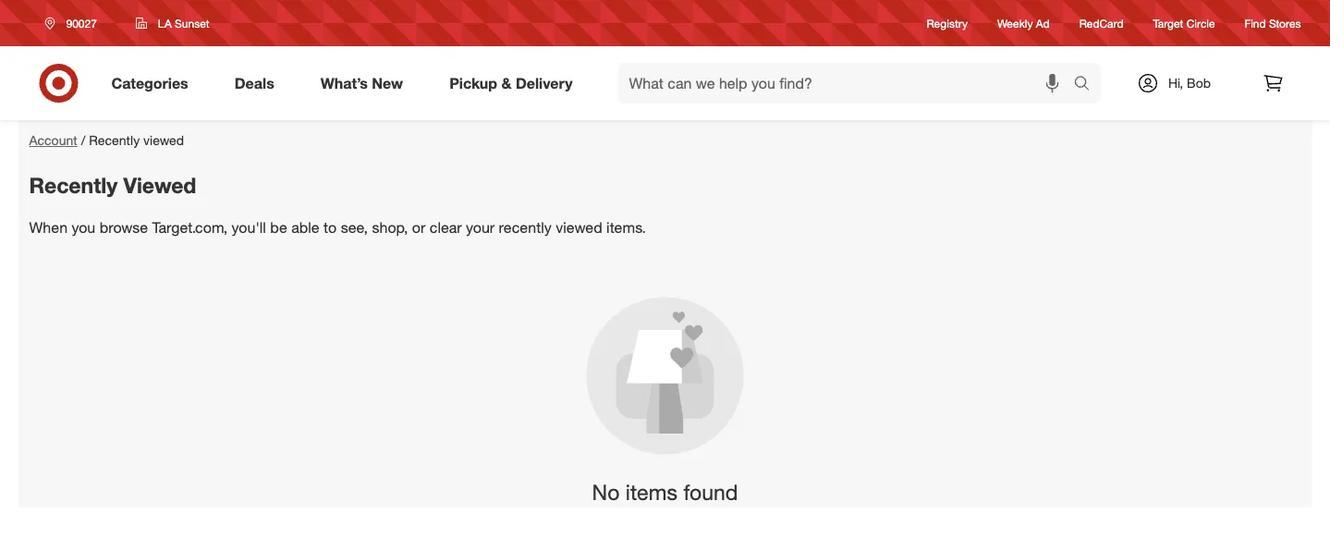 Task type: locate. For each thing, give the bounding box(es) containing it.
circle
[[1187, 16, 1216, 30]]

new
[[372, 74, 403, 92]]

recently right /
[[89, 132, 140, 148]]

account
[[29, 132, 77, 148]]

la sunset button
[[124, 6, 221, 40]]

/
[[81, 132, 85, 148]]

recently up you
[[29, 172, 118, 198]]

account link
[[29, 132, 77, 148]]

see,
[[341, 218, 368, 236]]

recently
[[499, 218, 552, 236]]

target circle link
[[1154, 15, 1216, 31]]

find
[[1245, 16, 1267, 30]]

recently viewed
[[29, 172, 196, 198]]

1 vertical spatial recently
[[29, 172, 118, 198]]

target.com,
[[152, 218, 228, 236]]

What can we help you find? suggestions appear below search field
[[618, 63, 1079, 104]]

search
[[1066, 76, 1110, 94]]

what's
[[321, 74, 368, 92]]

90027 button
[[33, 6, 116, 40]]

what's new
[[321, 74, 403, 92]]

shop,
[[372, 218, 408, 236]]

items
[[626, 479, 678, 505]]

viewed up "viewed"
[[143, 132, 184, 148]]

0 horizontal spatial viewed
[[143, 132, 184, 148]]

your
[[466, 218, 495, 236]]

1 vertical spatial viewed
[[556, 218, 603, 236]]

clear
[[430, 218, 462, 236]]

deals link
[[219, 63, 298, 104]]

find stores
[[1245, 16, 1302, 30]]

find stores link
[[1245, 15, 1302, 31]]

deals
[[235, 74, 274, 92]]

categories
[[111, 74, 188, 92]]

recently
[[89, 132, 140, 148], [29, 172, 118, 198]]

account / recently viewed
[[29, 132, 184, 148]]

viewed
[[143, 132, 184, 148], [556, 218, 603, 236]]

you
[[72, 218, 95, 236]]

hi, bob
[[1169, 75, 1211, 91]]

you'll
[[232, 218, 266, 236]]

redcard link
[[1080, 15, 1124, 31]]

able
[[292, 218, 320, 236]]

items.
[[607, 218, 646, 236]]

no
[[592, 479, 620, 505]]

viewed left items.
[[556, 218, 603, 236]]

pickup & delivery link
[[434, 63, 596, 104]]



Task type: vqa. For each thing, say whether or not it's contained in the screenshot.
"Viewed" at the left top of page
yes



Task type: describe. For each thing, give the bounding box(es) containing it.
viewed
[[124, 172, 196, 198]]

registry link
[[927, 15, 968, 31]]

delivery
[[516, 74, 573, 92]]

0 vertical spatial recently
[[89, 132, 140, 148]]

when
[[29, 218, 68, 236]]

la
[[158, 16, 172, 30]]

weekly
[[998, 16, 1033, 30]]

weekly ad
[[998, 16, 1050, 30]]

la sunset
[[158, 16, 209, 30]]

target circle
[[1154, 16, 1216, 30]]

weekly ad link
[[998, 15, 1050, 31]]

or
[[412, 218, 426, 236]]

be
[[270, 218, 287, 236]]

pickup
[[450, 74, 498, 92]]

what's new link
[[305, 63, 426, 104]]

stores
[[1270, 16, 1302, 30]]

&
[[502, 74, 512, 92]]

bob
[[1187, 75, 1211, 91]]

target
[[1154, 16, 1184, 30]]

to
[[324, 218, 337, 236]]

registry
[[927, 16, 968, 30]]

redcard
[[1080, 16, 1124, 30]]

categories link
[[96, 63, 212, 104]]

when you browse target.com, you'll be able to see, shop, or clear your recently viewed           items.
[[29, 218, 646, 236]]

browse
[[100, 218, 148, 236]]

1 horizontal spatial viewed
[[556, 218, 603, 236]]

search button
[[1066, 63, 1110, 107]]

90027
[[66, 16, 97, 30]]

pickup & delivery
[[450, 74, 573, 92]]

sunset
[[175, 16, 209, 30]]

0 vertical spatial viewed
[[143, 132, 184, 148]]

found
[[684, 479, 738, 505]]

ad
[[1036, 16, 1050, 30]]

no items found
[[592, 479, 738, 505]]

hi,
[[1169, 75, 1184, 91]]



